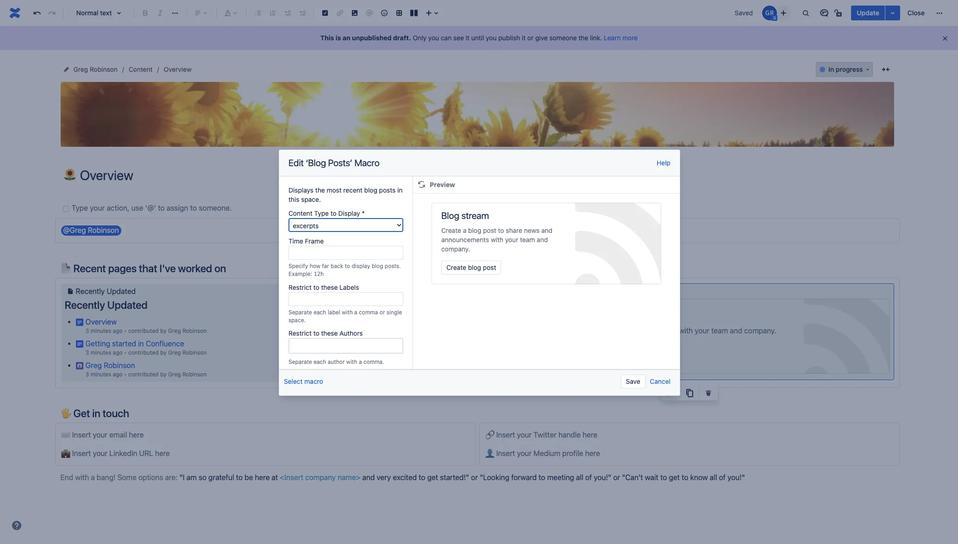 Task type: vqa. For each thing, say whether or not it's contained in the screenshot.
12h
yes



Task type: describe. For each thing, give the bounding box(es) containing it.
copy image
[[685, 388, 696, 399]]

edit
[[289, 157, 304, 168]]

an
[[343, 34, 351, 42]]

recently updated image
[[65, 286, 76, 297]]

most
[[327, 186, 342, 194]]

2 horizontal spatial and
[[731, 327, 743, 335]]

a right create
[[523, 327, 527, 335]]

• inside 'overview 3 minutes ago • contributed by greg robinson'
[[124, 328, 127, 335]]

Main content area, start typing to enter text. text field
[[55, 203, 900, 485]]

0 horizontal spatial and
[[363, 474, 375, 482]]

these for labels
[[321, 284, 338, 291]]

1 horizontal spatial and
[[610, 327, 622, 335]]

robinson inside getting started in confluence 3 minutes ago • contributed by greg robinson
[[183, 349, 207, 356]]

@greg
[[63, 226, 86, 235]]

2 it from the left
[[522, 34, 526, 42]]

3 inside getting started in confluence 3 minutes ago • contributed by greg robinson
[[86, 349, 89, 356]]

recent
[[343, 186, 363, 194]]

that
[[139, 262, 157, 275]]

posts.
[[385, 263, 401, 270]]

2 of from the left
[[720, 474, 726, 482]]

display
[[352, 263, 370, 270]]

here
[[255, 474, 270, 482]]

bold ⌘b image
[[140, 7, 151, 19]]

learn
[[604, 34, 621, 42]]

with up spaces
[[346, 359, 357, 366]]

0 vertical spatial recently
[[76, 288, 105, 296]]

update
[[858, 9, 880, 17]]

i've
[[160, 262, 176, 275]]

🖐
[[60, 407, 71, 420]]

single
[[387, 309, 402, 316]]

a left comma. on the left
[[359, 359, 362, 366]]

content for content type to display *
[[289, 209, 312, 217]]

confluence image
[[7, 6, 22, 20]]

macro
[[304, 378, 323, 385]]

getting
[[86, 340, 110, 348]]

contributed inside greg robinson 3 minutes ago • contributed by greg robinson
[[128, 371, 159, 378]]

content link
[[129, 64, 153, 75]]

getting started in confluence link
[[86, 340, 184, 348]]

greg robinson link for overview
[[168, 328, 207, 335]]

preview
[[430, 181, 455, 188]]

started!"
[[440, 474, 470, 482]]

comma
[[359, 309, 378, 316]]

@greg robinson
[[63, 226, 119, 235]]

until
[[472, 34, 485, 42]]

end
[[60, 474, 73, 482]]

1 you!" from the left
[[594, 474, 612, 482]]

in for 🖐 get in touch
[[92, 407, 100, 420]]

back
[[331, 263, 343, 270]]

forward
[[512, 474, 537, 482]]

separate each author with a comma.
[[289, 359, 384, 366]]

far
[[322, 263, 329, 270]]

blog inside specify how far back to display blog posts. example:
[[372, 263, 383, 270]]

<insert
[[280, 474, 304, 482]]

ago inside greg robinson 3 minutes ago • contributed by greg robinson
[[113, 371, 123, 378]]

close
[[908, 9, 926, 17]]

post
[[545, 327, 560, 335]]

12h
[[314, 271, 324, 277]]

1 of from the left
[[586, 474, 592, 482]]

this
[[289, 195, 299, 203]]

cancel link
[[650, 375, 671, 389]]

numbered list ⌘⇧7 image
[[267, 7, 279, 19]]

blog inside displays the most recent blog posts in this space.
[[364, 186, 377, 194]]

are:
[[165, 474, 178, 482]]

greg robinson
[[73, 65, 118, 73]]

the inside displays the most recent blog posts in this space.
[[315, 186, 325, 194]]

1 vertical spatial recently updated
[[65, 299, 148, 312]]

robinson inside 'overview 3 minutes ago • contributed by greg robinson'
[[183, 328, 207, 335]]

display
[[338, 209, 360, 217]]

can
[[441, 34, 452, 42]]

announcements
[[624, 327, 678, 335]]

news
[[591, 327, 608, 335]]

bullet list ⌘⇧8 image
[[253, 7, 264, 19]]

link image
[[335, 7, 346, 19]]

add image, video, or file image
[[349, 7, 361, 19]]

displays the most recent blog posts in this space.
[[289, 186, 403, 203]]

move this page image
[[62, 66, 70, 73]]

action item image
[[320, 7, 331, 19]]

🖐 get in touch
[[60, 407, 129, 420]]

outdent ⇧tab image
[[282, 7, 293, 19]]

• inside greg robinson 3 minutes ago • contributed by greg robinson
[[124, 371, 127, 378]]

🔗
[[485, 431, 497, 440]]

2 all from the left
[[710, 474, 718, 482]]

mention image
[[364, 7, 375, 19]]

content type to display *
[[289, 209, 365, 217]]

label
[[328, 309, 340, 316]]

contributed inside getting started in confluence 3 minutes ago • contributed by greg robinson
[[128, 349, 159, 356]]

get
[[73, 407, 90, 420]]

0 vertical spatial updated
[[107, 288, 136, 296]]

these for authors
[[321, 330, 338, 337]]

or inside the separate each label with a comma or single space.
[[380, 309, 385, 316]]

at
[[272, 474, 278, 482]]

overview 3 minutes ago • contributed by greg robinson
[[86, 318, 207, 335]]

2 you from the left
[[486, 34, 497, 42]]

started
[[112, 340, 136, 348]]

labels
[[340, 284, 359, 291]]

edit image
[[666, 388, 677, 399]]

grateful
[[209, 474, 234, 482]]

on
[[215, 262, 226, 275]]

1 vertical spatial recently
[[65, 299, 105, 312]]

greg inside getting started in confluence 3 minutes ago • contributed by greg robinson
[[168, 349, 181, 356]]

displays
[[289, 186, 314, 194]]

saved
[[735, 9, 754, 17]]

indent tab image
[[297, 7, 308, 19]]

💼
[[61, 449, 72, 458]]

update button
[[852, 6, 886, 20]]

in inside displays the most recent blog posts in this space.
[[397, 186, 403, 194]]

create a blog post to share news and announcements with your team and company.
[[499, 327, 777, 335]]

edit 'blog posts' macro
[[289, 157, 380, 168]]

Restrict to these Labels text field
[[289, 292, 403, 306]]

confluence image
[[7, 6, 22, 20]]

to inside specify how far back to display blog posts. example:
[[345, 263, 350, 270]]

meeting
[[548, 474, 575, 482]]

someone
[[550, 34, 577, 42]]

be
[[245, 474, 253, 482]]

save button
[[621, 375, 646, 389]]

1 get from the left
[[428, 474, 439, 482]]

example:
[[289, 271, 312, 277]]

1 you from the left
[[429, 34, 439, 42]]

select
[[284, 378, 303, 385]]

"looking
[[480, 474, 510, 482]]

*
[[362, 209, 365, 217]]

by inside greg robinson 3 minutes ago • contributed by greg robinson
[[160, 371, 167, 378]]

create
[[499, 327, 521, 335]]

restrict for restrict to these authors
[[289, 330, 312, 337]]

• inside getting started in confluence 3 minutes ago • contributed by greg robinson
[[124, 349, 127, 356]]

cancel
[[650, 378, 671, 385]]

how
[[310, 263, 320, 270]]

publish
[[499, 34, 521, 42]]

company.
[[745, 327, 777, 335]]

only
[[413, 34, 427, 42]]



Task type: locate. For each thing, give the bounding box(es) containing it.
overview for overview 3 minutes ago • contributed by greg robinson
[[86, 318, 117, 326]]

or right started!"
[[471, 474, 478, 482]]

restrict for restrict to these labels
[[289, 284, 312, 291]]

company
[[305, 474, 336, 482]]

all right meeting
[[577, 474, 584, 482]]

blog left post
[[529, 327, 543, 335]]

blog left posts.
[[372, 263, 383, 270]]

updated up 'overview 3 minutes ago • contributed by greg robinson' at the bottom of the page
[[107, 299, 148, 312]]

and right team
[[731, 327, 743, 335]]

1 vertical spatial by
[[160, 349, 167, 356]]

and right the news
[[610, 327, 622, 335]]

with inside the separate each label with a comma or single space.
[[342, 309, 353, 316]]

0 horizontal spatial you
[[429, 34, 439, 42]]

2 separate from the top
[[289, 359, 312, 366]]

3 • from the top
[[124, 371, 127, 378]]

the left the link. at the right top of the page
[[579, 34, 589, 42]]

0 vertical spatial each
[[314, 309, 326, 316]]

1 horizontal spatial you
[[486, 34, 497, 42]]

1 vertical spatial content
[[289, 209, 312, 217]]

in for getting started in confluence 3 minutes ago • contributed by greg robinson
[[138, 340, 144, 348]]

2 horizontal spatial in
[[397, 186, 403, 194]]

overview inside 'overview 3 minutes ago • contributed by greg robinson'
[[86, 318, 117, 326]]

updated
[[107, 288, 136, 296], [107, 299, 148, 312]]

or left give
[[528, 34, 534, 42]]

recently updated down "recently updated" image
[[65, 299, 148, 312]]

a left bang!
[[91, 474, 95, 482]]

0 horizontal spatial content
[[129, 65, 153, 73]]

is
[[336, 34, 341, 42]]

you left can
[[429, 34, 439, 42]]

content down the this
[[289, 209, 312, 217]]

help link
[[657, 159, 671, 167]]

with down restrict to these labels text field
[[342, 309, 353, 316]]

1 horizontal spatial it
[[522, 34, 526, 42]]

name>
[[338, 474, 361, 482]]

recently updated down recent
[[76, 288, 136, 296]]

each left the label
[[314, 309, 326, 316]]

"i
[[180, 474, 185, 482]]

with left "your"
[[680, 327, 693, 335]]

a left comma
[[354, 309, 357, 316]]

0 horizontal spatial all
[[577, 474, 584, 482]]

1 separate from the top
[[289, 309, 312, 316]]

table image
[[394, 7, 405, 19]]

1 vertical spatial overview link
[[86, 318, 117, 326]]

know
[[691, 474, 708, 482]]

3 ago from the top
[[113, 371, 123, 378]]

2 you!" from the left
[[728, 474, 746, 482]]

some
[[118, 474, 137, 482]]

recently
[[76, 288, 105, 296], [65, 299, 105, 312]]

1 each from the top
[[314, 309, 326, 316]]

of right know
[[720, 474, 726, 482]]

2 contributed from the top
[[128, 349, 159, 356]]

give
[[536, 34, 548, 42]]

it
[[466, 34, 470, 42], [522, 34, 526, 42]]

and left very
[[363, 474, 375, 482]]

separate
[[289, 309, 312, 316], [289, 359, 312, 366]]

overview up the getting
[[86, 318, 117, 326]]

you!" right know
[[728, 474, 746, 482]]

share
[[570, 327, 589, 335]]

1 3 from the top
[[86, 328, 89, 335]]

2 vertical spatial in
[[92, 407, 100, 420]]

with right "end"
[[75, 474, 89, 482]]

1 vertical spatial overview
[[86, 318, 117, 326]]

by
[[160, 328, 167, 335], [160, 349, 167, 356], [160, 371, 167, 378]]

each inside the separate each label with a comma or single space.
[[314, 309, 326, 316]]

2 get from the left
[[670, 474, 680, 482]]

recent
[[73, 262, 106, 275]]

👤
[[485, 449, 497, 458]]

this is an unpublished draft. only you can see it until you publish it or give someone the link. learn more
[[321, 34, 638, 42]]

0 horizontal spatial you!"
[[594, 474, 612, 482]]

space. down displays
[[301, 195, 321, 203]]

these down the label
[[321, 330, 338, 337]]

team
[[712, 327, 729, 335]]

2 vertical spatial restrict
[[289, 371, 312, 379]]

greg inside 'overview 3 minutes ago • contributed by greg robinson'
[[168, 328, 181, 335]]

0 vertical spatial 3
[[86, 328, 89, 335]]

italic ⌘i image
[[155, 7, 166, 19]]

blog left posts
[[364, 186, 377, 194]]

contributed up getting started in confluence link
[[128, 328, 159, 335]]

restrict
[[289, 284, 312, 291], [289, 330, 312, 337], [289, 371, 312, 379]]

1 vertical spatial blog
[[372, 263, 383, 270]]

3 restrict from the top
[[289, 371, 312, 379]]

get left started!"
[[428, 474, 439, 482]]

2 by from the top
[[160, 349, 167, 356]]

or left single
[[380, 309, 385, 316]]

1 ago from the top
[[113, 328, 123, 335]]

3 by from the top
[[160, 371, 167, 378]]

content
[[129, 65, 153, 73], [289, 209, 312, 217]]

all right know
[[710, 474, 718, 482]]

3 minutes from the top
[[91, 371, 111, 378]]

0 horizontal spatial overview
[[86, 318, 117, 326]]

of
[[586, 474, 592, 482], [720, 474, 726, 482]]

contributed inside 'overview 3 minutes ago • contributed by greg robinson'
[[128, 328, 159, 335]]

help
[[657, 159, 671, 167]]

2 each from the top
[[314, 359, 326, 366]]

or left "can't
[[614, 474, 621, 482]]

0 horizontal spatial of
[[586, 474, 592, 482]]

'blog
[[306, 157, 326, 168]]

1 these from the top
[[321, 284, 338, 291]]

greg
[[73, 65, 88, 73], [168, 328, 181, 335], [168, 349, 181, 356], [86, 361, 102, 370], [168, 371, 181, 378]]

1 vertical spatial contributed
[[128, 349, 159, 356]]

1 vertical spatial in
[[138, 340, 144, 348]]

these down 12h
[[321, 284, 338, 291]]

confluence
[[146, 340, 184, 348]]

content for content
[[129, 65, 153, 73]]

2 restrict from the top
[[289, 330, 312, 337]]

2 vertical spatial these
[[321, 371, 338, 379]]

1 vertical spatial updated
[[107, 299, 148, 312]]

each for labels
[[314, 309, 326, 316]]

0 vertical spatial separate
[[289, 309, 312, 316]]

these down author
[[321, 371, 338, 379]]

✉️
[[61, 431, 72, 440]]

getting started in confluence 3 minutes ago • contributed by greg robinson
[[86, 340, 207, 356]]

minutes inside getting started in confluence 3 minutes ago • contributed by greg robinson
[[91, 349, 111, 356]]

in right started
[[138, 340, 144, 348]]

1 vertical spatial 3
[[86, 349, 89, 356]]

draft.
[[393, 34, 411, 42]]

1 horizontal spatial get
[[670, 474, 680, 482]]

blog inside main content area, start typing to enter text. text field
[[529, 327, 543, 335]]

in right get
[[92, 407, 100, 420]]

2 vertical spatial blog
[[529, 327, 543, 335]]

a inside the separate each label with a comma or single space.
[[354, 309, 357, 316]]

0 vertical spatial ago
[[113, 328, 123, 335]]

1 horizontal spatial in
[[138, 340, 144, 348]]

adjust update settings image
[[888, 7, 899, 19]]

restrict to these labels
[[289, 284, 359, 291]]

you right until
[[486, 34, 497, 42]]

each up restrict to these spaces on the bottom left of page
[[314, 359, 326, 366]]

get right wait
[[670, 474, 680, 482]]

close button
[[903, 6, 931, 20]]

1 restrict from the top
[[289, 284, 312, 291]]

1 vertical spatial ago
[[113, 349, 123, 356]]

spaces
[[340, 371, 362, 379]]

updated down pages
[[107, 288, 136, 296]]

1 • from the top
[[124, 328, 127, 335]]

save
[[626, 378, 641, 385]]

2 vertical spatial contributed
[[128, 371, 159, 378]]

make page fixed-width image
[[881, 64, 892, 75]]

see
[[454, 34, 464, 42]]

separate inside the separate each label with a comma or single space.
[[289, 309, 312, 316]]

2 vertical spatial ago
[[113, 371, 123, 378]]

time
[[289, 237, 303, 245]]

space. for separate
[[289, 317, 306, 324]]

contributed down getting started in confluence 3 minutes ago • contributed by greg robinson
[[128, 371, 159, 378]]

0 vertical spatial contributed
[[128, 328, 159, 335]]

options
[[139, 474, 163, 482]]

1 vertical spatial •
[[124, 349, 127, 356]]

restrict for restrict to these spaces
[[289, 371, 312, 379]]

in inside getting started in confluence 3 minutes ago • contributed by greg robinson
[[138, 340, 144, 348]]

0 horizontal spatial get
[[428, 474, 439, 482]]

worked
[[178, 262, 212, 275]]

3 inside 'overview 3 minutes ago • contributed by greg robinson'
[[86, 328, 89, 335]]

minutes inside 'overview 3 minutes ago • contributed by greg robinson'
[[91, 328, 111, 335]]

0 vertical spatial by
[[160, 328, 167, 335]]

2 3 from the top
[[86, 349, 89, 356]]

0 horizontal spatial overview link
[[86, 318, 117, 326]]

type
[[314, 209, 329, 217]]

ago
[[113, 328, 123, 335], [113, 349, 123, 356], [113, 371, 123, 378]]

1 minutes from the top
[[91, 328, 111, 335]]

space. inside displays the most recent blog posts in this space.
[[301, 195, 321, 203]]

layouts image
[[409, 7, 420, 19]]

None text field
[[292, 341, 296, 351]]

Time Frame text field
[[289, 246, 403, 260]]

restrict to these authors
[[289, 330, 363, 337]]

1 vertical spatial these
[[321, 330, 338, 337]]

of right meeting
[[586, 474, 592, 482]]

by inside 'overview 3 minutes ago • contributed by greg robinson'
[[160, 328, 167, 335]]

macro
[[354, 157, 380, 168]]

space. up restrict to these authors
[[289, 317, 306, 324]]

1 vertical spatial the
[[315, 186, 325, 194]]

Give this page a title text field
[[80, 168, 895, 183]]

1 horizontal spatial the
[[579, 34, 589, 42]]

select macro
[[284, 378, 323, 385]]

in right posts
[[397, 186, 403, 194]]

it right publish
[[522, 34, 526, 42]]

authors
[[340, 330, 363, 337]]

all
[[577, 474, 584, 482], [710, 474, 718, 482]]

in
[[397, 186, 403, 194], [138, 340, 144, 348], [92, 407, 100, 420]]

wait
[[646, 474, 659, 482]]

so
[[199, 474, 207, 482]]

📄
[[60, 262, 71, 275]]

minutes inside greg robinson 3 minutes ago • contributed by greg robinson
[[91, 371, 111, 378]]

0 vertical spatial •
[[124, 328, 127, 335]]

undo ⌘z image
[[32, 7, 43, 19]]

separate up restrict to these authors
[[289, 309, 312, 316]]

frame
[[305, 237, 324, 245]]

posts'
[[328, 157, 352, 168]]

recently down recent
[[76, 288, 105, 296]]

ago inside getting started in confluence 3 minutes ago • contributed by greg robinson
[[113, 349, 123, 356]]

1 contributed from the top
[[128, 328, 159, 335]]

2 • from the top
[[124, 349, 127, 356]]

space. inside the separate each label with a comma or single space.
[[289, 317, 306, 324]]

dismiss image
[[942, 35, 950, 42]]

3 3 from the top
[[86, 371, 89, 378]]

am
[[187, 474, 197, 482]]

ago inside 'overview 3 minutes ago • contributed by greg robinson'
[[113, 328, 123, 335]]

and
[[610, 327, 622, 335], [731, 327, 743, 335], [363, 474, 375, 482]]

3 these from the top
[[321, 371, 338, 379]]

0 vertical spatial these
[[321, 284, 338, 291]]

1 vertical spatial each
[[314, 359, 326, 366]]

overview right content link
[[164, 65, 192, 73]]

0 vertical spatial restrict
[[289, 284, 312, 291]]

2 vertical spatial minutes
[[91, 371, 111, 378]]

0 vertical spatial content
[[129, 65, 153, 73]]

0 vertical spatial blog
[[364, 186, 377, 194]]

0 vertical spatial recently updated
[[76, 288, 136, 296]]

bang!
[[97, 474, 116, 482]]

overview link right content link
[[164, 64, 192, 75]]

select macro link
[[284, 375, 323, 389]]

1 vertical spatial restrict
[[289, 330, 312, 337]]

it right see
[[466, 34, 470, 42]]

0 horizontal spatial the
[[315, 186, 325, 194]]

1 horizontal spatial of
[[720, 474, 726, 482]]

learn more link
[[604, 34, 638, 42]]

the
[[579, 34, 589, 42], [315, 186, 325, 194]]

1 vertical spatial separate
[[289, 359, 312, 366]]

3 inside greg robinson 3 minutes ago • contributed by greg robinson
[[86, 371, 89, 378]]

redo ⌘⇧z image
[[46, 7, 57, 19]]

2 vertical spatial 3
[[86, 371, 89, 378]]

excited
[[393, 474, 417, 482]]

each for authors
[[314, 359, 326, 366]]

0 vertical spatial the
[[579, 34, 589, 42]]

0 vertical spatial overview
[[164, 65, 192, 73]]

3 contributed from the top
[[128, 371, 159, 378]]

2 these from the top
[[321, 330, 338, 337]]

specify
[[289, 263, 308, 270]]

by inside getting started in confluence 3 minutes ago • contributed by greg robinson
[[160, 349, 167, 356]]

2 vertical spatial by
[[160, 371, 167, 378]]

0 vertical spatial in
[[397, 186, 403, 194]]

1 horizontal spatial overview
[[164, 65, 192, 73]]

1 by from the top
[[160, 328, 167, 335]]

greg robinson image
[[763, 6, 778, 20]]

1 vertical spatial space.
[[289, 317, 306, 324]]

separate for restrict to these authors
[[289, 359, 312, 366]]

space. for displays
[[301, 195, 321, 203]]

0 horizontal spatial in
[[92, 407, 100, 420]]

author
[[328, 359, 345, 366]]

separate up select macro
[[289, 359, 312, 366]]

separate each label with a comma or single space.
[[289, 309, 402, 324]]

emoji image
[[379, 7, 390, 19]]

the left most
[[315, 186, 325, 194]]

1 horizontal spatial overview link
[[164, 64, 192, 75]]

1 all from the left
[[577, 474, 584, 482]]

1 vertical spatial minutes
[[91, 349, 111, 356]]

these
[[321, 284, 338, 291], [321, 330, 338, 337], [321, 371, 338, 379]]

greg robinson link for greg robinson
[[168, 371, 207, 378]]

greg robinson link for getting started in confluence
[[168, 349, 207, 356]]

2 ago from the top
[[113, 349, 123, 356]]

separate for restrict to these labels
[[289, 309, 312, 316]]

0 vertical spatial minutes
[[91, 328, 111, 335]]

you!" left "can't
[[594, 474, 612, 482]]

very
[[377, 474, 391, 482]]

overview link up the getting
[[86, 318, 117, 326]]

this
[[321, 34, 334, 42]]

your
[[695, 327, 710, 335]]

remove image
[[704, 388, 715, 399]]

overview link
[[164, 64, 192, 75], [86, 318, 117, 326]]

1 it from the left
[[466, 34, 470, 42]]

2 vertical spatial •
[[124, 371, 127, 378]]

to
[[331, 209, 337, 217], [345, 263, 350, 270], [313, 284, 319, 291], [562, 327, 569, 335], [313, 330, 319, 337], [313, 371, 319, 379], [236, 474, 243, 482], [419, 474, 426, 482], [539, 474, 546, 482], [661, 474, 668, 482], [682, 474, 689, 482]]

0 vertical spatial overview link
[[164, 64, 192, 75]]

overview for overview
[[164, 65, 192, 73]]

1 horizontal spatial you!"
[[728, 474, 746, 482]]

contributed down getting started in confluence link
[[128, 349, 159, 356]]

0 vertical spatial space.
[[301, 195, 321, 203]]

content right 'greg robinson'
[[129, 65, 153, 73]]

posts
[[379, 186, 396, 194]]

1 horizontal spatial all
[[710, 474, 718, 482]]

📄 recent pages that i've worked on
[[60, 262, 226, 275]]

these for spaces
[[321, 371, 338, 379]]

1 horizontal spatial content
[[289, 209, 312, 217]]

minutes
[[91, 328, 111, 335], [91, 349, 111, 356], [91, 371, 111, 378]]

restrict to these spaces
[[289, 371, 362, 379]]

0 horizontal spatial it
[[466, 34, 470, 42]]

2 minutes from the top
[[91, 349, 111, 356]]

recently down "recently updated" image
[[65, 299, 105, 312]]



